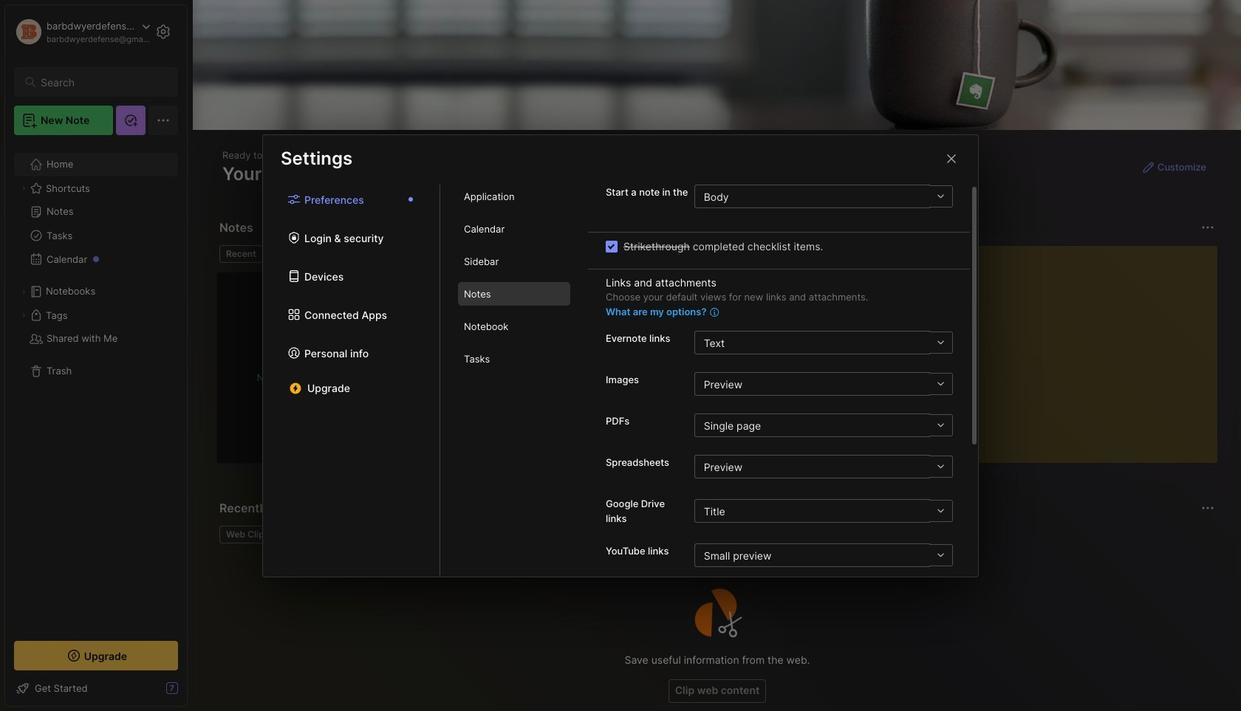 Task type: describe. For each thing, give the bounding box(es) containing it.
tree inside main element
[[5, 144, 187, 628]]

Choose default view option for YouTube links field
[[694, 544, 953, 567]]

Choose default view option for Spreadsheets field
[[694, 455, 953, 479]]

expand tags image
[[19, 311, 28, 320]]

Choose default view option for Google Drive links field
[[694, 499, 953, 523]]

settings image
[[154, 23, 172, 41]]

expand notebooks image
[[19, 287, 28, 296]]

Choose default view option for Images field
[[694, 372, 953, 396]]



Task type: locate. For each thing, give the bounding box(es) containing it.
None search field
[[41, 73, 165, 91]]

none search field inside main element
[[41, 73, 165, 91]]

Start a new note in the body or title. field
[[694, 185, 953, 208]]

tab
[[458, 185, 570, 208], [458, 217, 570, 241], [219, 245, 263, 263], [269, 245, 329, 263], [458, 250, 570, 273], [458, 282, 570, 306], [458, 315, 570, 338], [458, 347, 570, 371], [219, 526, 276, 544]]

Choose default view option for PDFs field
[[694, 414, 953, 437]]

tree
[[5, 144, 187, 628]]

close image
[[943, 150, 961, 167]]

tab list
[[263, 185, 440, 577], [440, 185, 588, 577], [219, 245, 873, 263]]

main element
[[0, 0, 192, 712]]

Choose default view option for Evernote links field
[[694, 331, 953, 355]]

Search text field
[[41, 75, 165, 89]]

Select30 checkbox
[[606, 240, 618, 252]]

Start writing… text field
[[909, 246, 1217, 451]]



Task type: vqa. For each thing, say whether or not it's contained in the screenshot.
Serif
no



